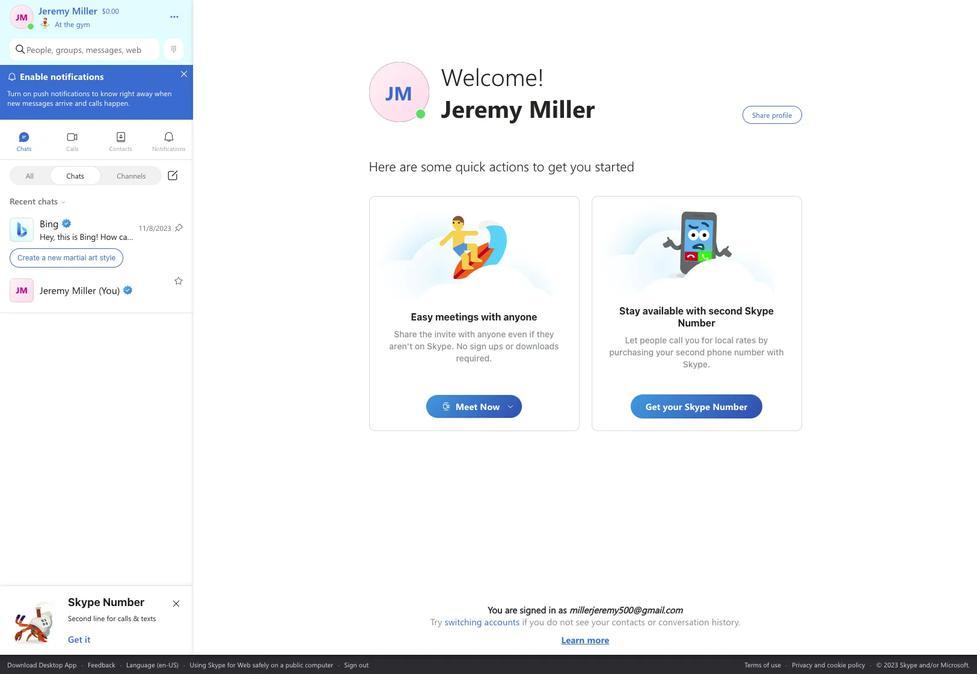 Task type: locate. For each thing, give the bounding box(es) containing it.
number up the call
[[678, 318, 715, 328]]

on right 'safely'
[[271, 660, 278, 669]]

1 vertical spatial your
[[592, 616, 610, 628]]

your down the call
[[656, 347, 674, 357]]

tab list
[[0, 126, 193, 159]]

0 vertical spatial a
[[42, 253, 46, 262]]

a left 'public'
[[280, 660, 284, 669]]

style
[[100, 253, 116, 262]]

skype.
[[427, 341, 454, 351], [683, 359, 710, 369]]

anyone up the even
[[504, 312, 537, 322]]

0 horizontal spatial if
[[522, 616, 527, 628]]

or right ups
[[505, 341, 514, 351]]

or right contacts
[[648, 616, 656, 628]]

0 vertical spatial for
[[702, 335, 713, 345]]

the inside at the gym button
[[64, 19, 74, 29]]

1 horizontal spatial skype
[[208, 660, 225, 669]]

0 vertical spatial your
[[656, 347, 674, 357]]

of
[[764, 660, 769, 669]]

0 horizontal spatial for
[[107, 613, 116, 623]]

on down share
[[415, 341, 425, 351]]

1 horizontal spatial you
[[530, 616, 544, 628]]

1 horizontal spatial second
[[709, 306, 743, 316]]

1 horizontal spatial or
[[648, 616, 656, 628]]

hey,
[[40, 231, 55, 242]]

0 vertical spatial or
[[505, 341, 514, 351]]

for left local
[[702, 335, 713, 345]]

1 vertical spatial the
[[419, 329, 432, 339]]

signed
[[520, 604, 546, 616]]

1 horizontal spatial skype.
[[683, 359, 710, 369]]

terms of use
[[745, 660, 781, 669]]

0 vertical spatial on
[[415, 341, 425, 351]]

they
[[537, 329, 554, 339]]

0 horizontal spatial or
[[505, 341, 514, 351]]

chats
[[66, 170, 84, 180]]

if
[[529, 329, 535, 339], [522, 616, 527, 628]]

0 vertical spatial second
[[709, 306, 743, 316]]

a
[[42, 253, 46, 262], [280, 660, 284, 669]]

with up no
[[458, 329, 475, 339]]

a left new
[[42, 253, 46, 262]]

switching
[[445, 616, 482, 628]]

the inside share the invite with anyone even if they aren't on skype. no sign ups or downloads required.
[[419, 329, 432, 339]]

with
[[686, 306, 706, 316], [481, 312, 501, 322], [458, 329, 475, 339], [767, 347, 784, 357]]

with right available
[[686, 306, 706, 316]]

for for using skype for web safely on a public computer
[[227, 660, 236, 669]]

0 horizontal spatial the
[[64, 19, 74, 29]]

skype up by
[[745, 306, 774, 316]]

terms
[[745, 660, 762, 669]]

with down by
[[767, 347, 784, 357]]

second inside stay available with second skype number
[[709, 306, 743, 316]]

easy meetings with anyone
[[411, 312, 537, 322]]

downloads
[[516, 341, 559, 351]]

art
[[88, 253, 98, 262]]

0 horizontal spatial your
[[592, 616, 610, 628]]

sign out link
[[344, 660, 369, 669]]

the right at
[[64, 19, 74, 29]]

share the invite with anyone even if they aren't on skype. no sign ups or downloads required.
[[389, 329, 561, 363]]

can
[[119, 231, 132, 242]]

1 vertical spatial or
[[648, 616, 656, 628]]

or
[[505, 341, 514, 351], [648, 616, 656, 628]]

phone
[[707, 347, 732, 357]]

feedback
[[88, 660, 115, 669]]

if up downloads
[[529, 329, 535, 339]]

learn more link
[[430, 628, 741, 646]]

2 horizontal spatial skype
[[745, 306, 774, 316]]

your right see
[[592, 616, 610, 628]]

second up local
[[709, 306, 743, 316]]

how
[[100, 231, 117, 242]]

(en-
[[157, 660, 169, 669]]

0 horizontal spatial skype.
[[427, 341, 454, 351]]

easy
[[411, 312, 433, 322]]

rates
[[736, 335, 756, 345]]

use
[[771, 660, 781, 669]]

second
[[709, 306, 743, 316], [676, 347, 705, 357]]

1 vertical spatial anyone
[[477, 329, 506, 339]]

1 vertical spatial a
[[280, 660, 284, 669]]

0 horizontal spatial number
[[103, 596, 144, 609]]

1 vertical spatial if
[[522, 616, 527, 628]]

1 horizontal spatial your
[[656, 347, 674, 357]]

people, groups, messages, web button
[[10, 38, 159, 60]]

for for second line for calls & texts
[[107, 613, 116, 623]]

texts
[[141, 613, 156, 623]]

download desktop app link
[[7, 660, 77, 669]]

skype. down invite
[[427, 341, 454, 351]]

for left web
[[227, 660, 236, 669]]

1 horizontal spatial a
[[280, 660, 284, 669]]

the down easy
[[419, 329, 432, 339]]

second inside let people call you for local rates by purchasing your second phone number with skype.
[[676, 347, 705, 357]]

i
[[134, 231, 136, 242]]

2 vertical spatial you
[[530, 616, 544, 628]]

1 vertical spatial second
[[676, 347, 705, 357]]

create a new martial art style
[[17, 253, 116, 262]]

skype up second
[[68, 596, 100, 609]]

0 vertical spatial the
[[64, 19, 74, 29]]

groups,
[[56, 44, 84, 55]]

2 horizontal spatial you
[[685, 335, 700, 345]]

create
[[17, 253, 40, 262]]

you inside try switching accounts if you do not see your contacts or conversation history. learn more
[[530, 616, 544, 628]]

privacy
[[792, 660, 813, 669]]

second down the call
[[676, 347, 705, 357]]

if right are
[[522, 616, 527, 628]]

for inside skype number element
[[107, 613, 116, 623]]

for
[[702, 335, 713, 345], [107, 613, 116, 623], [227, 660, 236, 669]]

2 horizontal spatial for
[[702, 335, 713, 345]]

second line for calls & texts
[[68, 613, 156, 623]]

new
[[48, 253, 61, 262]]

sign
[[470, 341, 487, 351]]

1 vertical spatial skype
[[68, 596, 100, 609]]

or inside share the invite with anyone even if they aren't on skype. no sign ups or downloads required.
[[505, 341, 514, 351]]

if inside share the invite with anyone even if they aren't on skype. no sign ups or downloads required.
[[529, 329, 535, 339]]

1 horizontal spatial number
[[678, 318, 715, 328]]

aren't
[[389, 341, 413, 351]]

if inside try switching accounts if you do not see your contacts or conversation history. learn more
[[522, 616, 527, 628]]

people,
[[26, 44, 53, 55]]

available
[[643, 306, 684, 316]]

2 vertical spatial for
[[227, 660, 236, 669]]

using
[[190, 660, 206, 669]]

you right the call
[[685, 335, 700, 345]]

history.
[[712, 616, 741, 628]]

language (en-us) link
[[126, 660, 179, 669]]

1 vertical spatial you
[[685, 335, 700, 345]]

0 vertical spatial anyone
[[504, 312, 537, 322]]

with inside stay available with second skype number
[[686, 306, 706, 316]]

1 vertical spatial for
[[107, 613, 116, 623]]

with inside share the invite with anyone even if they aren't on skype. no sign ups or downloads required.
[[458, 329, 475, 339]]

1 horizontal spatial for
[[227, 660, 236, 669]]

0 vertical spatial if
[[529, 329, 535, 339]]

you left do
[[530, 616, 544, 628]]

0 vertical spatial skype.
[[427, 341, 454, 351]]

0 vertical spatial number
[[678, 318, 715, 328]]

skype. inside let people call you for local rates by purchasing your second phone number with skype.
[[683, 359, 710, 369]]

as
[[559, 604, 567, 616]]

stay available with second skype number
[[619, 306, 776, 328]]

you right help
[[156, 231, 169, 242]]

1 horizontal spatial if
[[529, 329, 535, 339]]

with inside let people call you for local rates by purchasing your second phone number with skype.
[[767, 347, 784, 357]]

1 vertical spatial skype.
[[683, 359, 710, 369]]

skype right using
[[208, 660, 225, 669]]

line
[[93, 613, 105, 623]]

even
[[508, 329, 527, 339]]

0 vertical spatial you
[[156, 231, 169, 242]]

mansurfer
[[438, 215, 481, 227]]

terms of use link
[[745, 660, 781, 669]]

0 horizontal spatial skype
[[68, 596, 100, 609]]

the
[[64, 19, 74, 29], [419, 329, 432, 339]]

0 horizontal spatial second
[[676, 347, 705, 357]]

anyone
[[504, 312, 537, 322], [477, 329, 506, 339]]

for right line
[[107, 613, 116, 623]]

at
[[55, 19, 62, 29]]

your
[[656, 347, 674, 357], [592, 616, 610, 628]]

number up calls
[[103, 596, 144, 609]]

you
[[488, 604, 503, 616]]

1 horizontal spatial on
[[415, 341, 425, 351]]

anyone up ups
[[477, 329, 506, 339]]

0 vertical spatial skype
[[745, 306, 774, 316]]

1 horizontal spatial the
[[419, 329, 432, 339]]

skype. down phone
[[683, 359, 710, 369]]

number
[[678, 318, 715, 328], [103, 596, 144, 609]]

1 vertical spatial on
[[271, 660, 278, 669]]



Task type: describe. For each thing, give the bounding box(es) containing it.
help
[[138, 231, 154, 242]]

get
[[68, 633, 82, 645]]

for inside let people call you for local rates by purchasing your second phone number with skype.
[[702, 335, 713, 345]]

contacts
[[612, 616, 645, 628]]

conversation
[[659, 616, 709, 628]]

safely
[[253, 660, 269, 669]]

&
[[133, 613, 139, 623]]

0 horizontal spatial a
[[42, 253, 46, 262]]

share
[[394, 329, 417, 339]]

feedback link
[[88, 660, 115, 669]]

public
[[285, 660, 303, 669]]

let
[[625, 335, 638, 345]]

you are signed in as
[[488, 604, 569, 616]]

policy
[[848, 660, 865, 669]]

martial
[[63, 253, 86, 262]]

your inside try switching accounts if you do not see your contacts or conversation history. learn more
[[592, 616, 610, 628]]

number
[[734, 347, 765, 357]]

privacy and cookie policy
[[792, 660, 865, 669]]

download desktop app
[[7, 660, 77, 669]]

with up ups
[[481, 312, 501, 322]]

let people call you for local rates by purchasing your second phone number with skype.
[[609, 335, 786, 369]]

number inside stay available with second skype number
[[678, 318, 715, 328]]

skype number
[[68, 596, 144, 609]]

all
[[26, 170, 34, 180]]

desktop
[[39, 660, 63, 669]]

this
[[57, 231, 70, 242]]

cookie
[[827, 660, 846, 669]]

language
[[126, 660, 155, 669]]

is
[[72, 231, 78, 242]]

learn
[[561, 634, 585, 646]]

0 horizontal spatial on
[[271, 660, 278, 669]]

0 horizontal spatial you
[[156, 231, 169, 242]]

do
[[547, 616, 558, 628]]

app
[[65, 660, 77, 669]]

your inside let people call you for local rates by purchasing your second phone number with skype.
[[656, 347, 674, 357]]

try switching accounts if you do not see your contacts or conversation history. learn more
[[430, 616, 741, 646]]

on inside share the invite with anyone even if they aren't on skype. no sign ups or downloads required.
[[415, 341, 425, 351]]

web
[[126, 44, 141, 55]]

required.
[[456, 353, 492, 363]]

at the gym
[[53, 19, 90, 29]]

whosthis
[[661, 209, 698, 221]]

call
[[669, 335, 683, 345]]

people, groups, messages, web
[[26, 44, 141, 55]]

out
[[359, 660, 369, 669]]

hey, this is bing ! how can i help you today?
[[40, 231, 198, 242]]

no
[[456, 341, 468, 351]]

the for gym
[[64, 19, 74, 29]]

local
[[715, 335, 734, 345]]

download
[[7, 660, 37, 669]]

or inside try switching accounts if you do not see your contacts or conversation history. learn more
[[648, 616, 656, 628]]

skype inside stay available with second skype number
[[745, 306, 774, 316]]

skype number element
[[10, 596, 183, 645]]

see
[[576, 616, 589, 628]]

us)
[[169, 660, 179, 669]]

in
[[549, 604, 556, 616]]

bing
[[80, 231, 96, 242]]

anyone inside share the invite with anyone even if they aren't on skype. no sign ups or downloads required.
[[477, 329, 506, 339]]

at the gym button
[[38, 17, 158, 29]]

stay
[[619, 306, 640, 316]]

2 vertical spatial skype
[[208, 660, 225, 669]]

using skype for web safely on a public computer link
[[190, 660, 333, 669]]

it
[[85, 633, 90, 645]]

today?
[[172, 231, 195, 242]]

sign out
[[344, 660, 369, 669]]

using skype for web safely on a public computer
[[190, 660, 333, 669]]

the for invite
[[419, 329, 432, 339]]

second
[[68, 613, 91, 623]]

!
[[96, 231, 98, 242]]

calls
[[118, 613, 131, 623]]

channels
[[117, 170, 146, 180]]

purchasing
[[609, 347, 654, 357]]

are
[[505, 604, 517, 616]]

you inside let people call you for local rates by purchasing your second phone number with skype.
[[685, 335, 700, 345]]

1 vertical spatial number
[[103, 596, 144, 609]]

computer
[[305, 660, 333, 669]]

web
[[237, 660, 251, 669]]

meetings
[[435, 312, 479, 322]]

try
[[430, 616, 442, 628]]

by
[[759, 335, 768, 345]]

people
[[640, 335, 667, 345]]

messages,
[[86, 44, 124, 55]]

accounts
[[484, 616, 520, 628]]

skype. inside share the invite with anyone even if they aren't on skype. no sign ups or downloads required.
[[427, 341, 454, 351]]

invite
[[435, 329, 456, 339]]

language (en-us)
[[126, 660, 179, 669]]



Task type: vqa. For each thing, say whether or not it's contained in the screenshot.
the bottom 'HOW'
no



